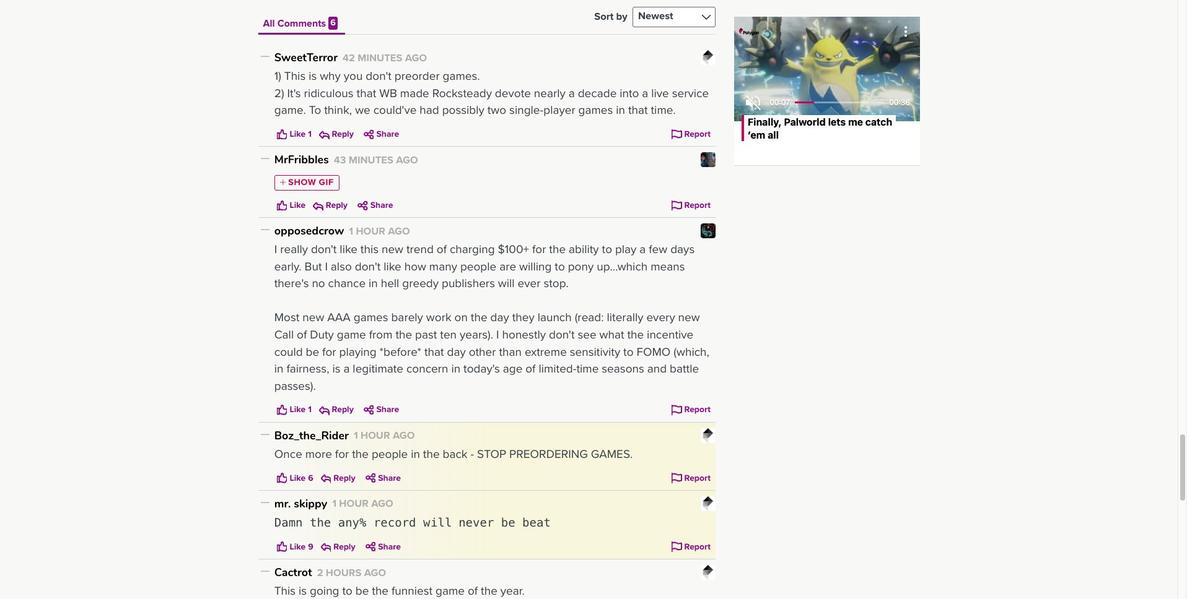 Task type: locate. For each thing, give the bounding box(es) containing it.
1 vertical spatial email action reply image
[[319, 405, 329, 416]]

email-action-reply button for hide comment by sweetterror and its replies "icon"
[[317, 127, 356, 142]]

email-action-reply button for hide comment by boz_the_rider and its replies image
[[318, 471, 358, 486]]

all
[[263, 17, 275, 29]]

6
[[330, 17, 336, 28]]

email action reply image for hide comment by sweetterror and its replies "icon"
[[319, 129, 329, 140]]

email action reply image for hide comment by boz_the_rider and its replies image
[[321, 474, 331, 484]]

hide comment by sweetterror and its replies image
[[261, 51, 269, 64]]

email-action-reply button
[[317, 127, 356, 142], [311, 198, 350, 213], [317, 403, 356, 418], [318, 471, 358, 486], [318, 540, 358, 555]]

2 vertical spatial email action reply image
[[321, 474, 331, 484]]

email-action-reply button for hide comment by mr. skippy and its replies image
[[318, 540, 358, 555]]

0 vertical spatial email action reply image
[[319, 129, 329, 140]]

secondary tablist element
[[258, 7, 716, 35]]

0 vertical spatial email action reply image
[[313, 201, 323, 211]]

email-action-reply button for hide comment by mrfribbles and its replies icon
[[311, 198, 350, 213]]

email action reply image
[[313, 201, 323, 211], [321, 542, 331, 553]]

1 vertical spatial email action reply image
[[321, 542, 331, 553]]

email action reply image
[[319, 129, 329, 140], [319, 405, 329, 416], [321, 474, 331, 484]]



Task type: describe. For each thing, give the bounding box(es) containing it.
hide comment by mr. skippy and its replies image
[[261, 498, 269, 511]]

hide comment by boz_the_rider and its replies image
[[261, 430, 269, 442]]

hide comment by mrfribbles and its replies image
[[261, 154, 269, 166]]

comments
[[277, 17, 326, 29]]

email action reply image for hide comment by mrfribbles and its replies icon
[[313, 201, 323, 211]]

hide comment by cactrot and its replies image
[[261, 567, 269, 579]]

by
[[616, 10, 628, 23]]

sort by
[[594, 10, 628, 23]]

hide comment by opposedcrow and its replies image
[[261, 225, 269, 237]]

all comments 6
[[263, 17, 336, 29]]

sort
[[594, 10, 614, 23]]

email-action-reply button for hide comment by opposedcrow and its replies image
[[317, 403, 356, 418]]

advertisement element
[[734, 17, 920, 172]]

email action reply image for hide comment by mr. skippy and its replies image
[[321, 542, 331, 553]]

email action reply image for hide comment by opposedcrow and its replies image
[[319, 405, 329, 416]]



Task type: vqa. For each thing, say whether or not it's contained in the screenshot.
the bottommost Staff
no



